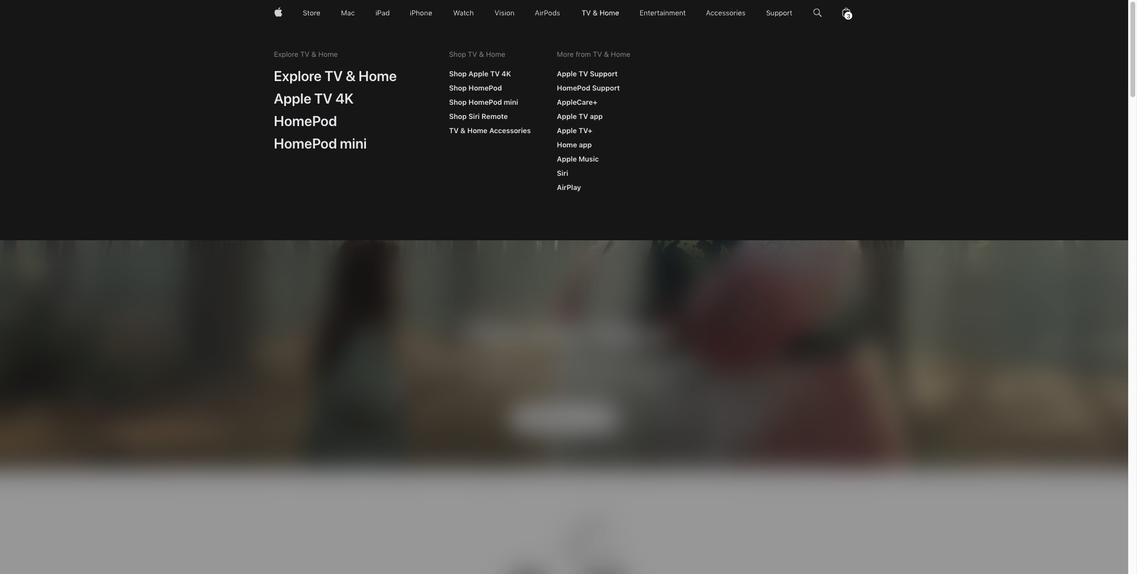 Task type: vqa. For each thing, say whether or not it's contained in the screenshot.
STOCK to the top
no



Task type: locate. For each thing, give the bounding box(es) containing it.
main content
[[0, 0, 1129, 575]]

support down apple tv support link
[[592, 84, 620, 92]]

explore tv & home element
[[267, 63, 404, 156]]

siri inside apple tv support homepod support applecare+ apple tv app apple tv+ home app apple music siri airplay
[[557, 169, 568, 178]]

0 vertical spatial app
[[590, 113, 603, 121]]

shop up shop apple tv 4k link
[[449, 50, 466, 59]]

homepod up applecare+
[[557, 84, 590, 92]]

& for explore tv & home apple tv 4k homepod homepod mini
[[346, 68, 356, 85]]

homepod link
[[267, 108, 344, 134]]

& down shop siri remote link at the top of the page
[[460, 127, 466, 135]]

app
[[590, 113, 603, 121], [579, 141, 592, 149]]

mac image
[[341, 0, 355, 26]]

siri
[[469, 113, 480, 121], [557, 169, 568, 178]]

shop tv & home
[[449, 50, 505, 59]]

1 explore from the top
[[274, 50, 298, 59]]

shopping bag with item count : 3 image
[[843, 0, 851, 26]]

shop tv & home element
[[443, 65, 537, 140]]

0 horizontal spatial mini
[[340, 135, 367, 152]]

home inside apple tv support homepod support applecare+ apple tv app apple tv+ home app apple music siri airplay
[[557, 141, 577, 149]]

explore down "explore tv & home"
[[274, 68, 322, 85]]

0 vertical spatial mini
[[504, 98, 518, 107]]

music
[[579, 155, 599, 164]]

app down tv+ at the top of the page
[[579, 141, 592, 149]]

apple
[[469, 70, 489, 78], [557, 70, 577, 78], [274, 90, 312, 107], [557, 113, 577, 121], [557, 127, 577, 135], [557, 155, 577, 164]]

shop siri remote link
[[443, 108, 514, 126]]

airplay link
[[551, 179, 588, 197]]

apple up siri link
[[557, 155, 577, 164]]

remote
[[482, 113, 508, 121]]

explore tv & home link
[[267, 63, 404, 89]]

0 vertical spatial siri
[[469, 113, 480, 121]]

home
[[318, 50, 338, 59], [486, 50, 505, 59], [611, 50, 630, 59], [359, 68, 397, 85], [467, 127, 488, 135], [557, 141, 577, 149]]

support
[[590, 70, 618, 78], [592, 84, 620, 92]]

1 horizontal spatial siri
[[557, 169, 568, 178]]

accessories image
[[706, 0, 746, 26]]

tv up homepod support link
[[579, 70, 588, 78]]

2 explore from the top
[[274, 68, 322, 85]]

apple up home app 'link'
[[557, 127, 577, 135]]

0 vertical spatial explore
[[274, 50, 298, 59]]

0 vertical spatial support
[[590, 70, 618, 78]]

apple tv 4k link
[[267, 85, 360, 111]]

& for shop tv & home
[[479, 50, 484, 59]]

explore
[[274, 50, 298, 59], [274, 68, 322, 85]]

apple down more at the top of page
[[557, 70, 577, 78]]

4 shop from the top
[[449, 98, 467, 107]]

homepod up shop siri remote link at the top of the page
[[469, 98, 502, 107]]

explore inside explore tv & home apple tv 4k homepod homepod mini
[[274, 68, 322, 85]]

1 vertical spatial mini
[[340, 135, 367, 152]]

4k inside explore tv & home apple tv 4k homepod homepod mini
[[336, 90, 354, 107]]

4k
[[502, 70, 511, 78], [336, 90, 354, 107]]

& inside shop apple tv 4k shop homepod shop homepod mini shop siri remote tv & home accessories
[[460, 127, 466, 135]]

&
[[311, 50, 316, 59], [479, 50, 484, 59], [604, 50, 609, 59], [346, 68, 356, 85], [460, 127, 466, 135]]

siri inside shop apple tv 4k shop homepod shop homepod mini shop siri remote tv & home accessories
[[469, 113, 480, 121]]

4k up shop homepod link
[[502, 70, 511, 78]]

& up the apple tv 4k link at the top
[[346, 68, 356, 85]]

siri down 'shop homepod mini' link
[[469, 113, 480, 121]]

tv & home accessories link
[[443, 122, 537, 140]]

mini
[[504, 98, 518, 107], [340, 135, 367, 152]]

apple up homepod link
[[274, 90, 312, 107]]

mini up remote
[[504, 98, 518, 107]]

home inside shop apple tv 4k shop homepod shop homepod mini shop siri remote tv & home accessories
[[467, 127, 488, 135]]

app up tv+ at the top of the page
[[590, 113, 603, 121]]

home inside explore tv & home apple tv 4k homepod homepod mini
[[359, 68, 397, 85]]

& inside explore tv & home apple tv 4k homepod homepod mini
[[346, 68, 356, 85]]

tv and home image
[[581, 0, 620, 26]]

tv right from
[[593, 50, 602, 59]]

tv
[[300, 50, 310, 59], [468, 50, 477, 59], [593, 50, 602, 59], [325, 68, 343, 85], [490, 70, 500, 78], [579, 70, 588, 78], [314, 90, 333, 107], [579, 113, 588, 121], [449, 127, 459, 135]]

0 horizontal spatial siri
[[469, 113, 480, 121]]

shop apple tv 4k link
[[443, 65, 518, 83]]

apple up shop homepod link
[[469, 70, 489, 78]]

explore down apple 'icon'
[[274, 50, 298, 59]]

more from tv & home element
[[551, 65, 637, 197]]

homepod down the apple tv 4k link at the top
[[274, 113, 337, 130]]

& right from
[[604, 50, 609, 59]]

tv up tv+ at the top of the page
[[579, 113, 588, 121]]

mini down homepod link
[[340, 135, 367, 152]]

shop down shop homepod link
[[449, 98, 467, 107]]

shop down 'shop homepod mini' link
[[449, 113, 467, 121]]

apple music link
[[551, 150, 606, 168]]

more from tv & home
[[557, 50, 630, 59]]

0 horizontal spatial 4k
[[336, 90, 354, 107]]

mini inside explore tv & home apple tv 4k homepod homepod mini
[[340, 135, 367, 152]]

homepod up 'shop homepod mini' link
[[469, 84, 502, 92]]

0 vertical spatial 4k
[[502, 70, 511, 78]]

shop down shop apple tv 4k link
[[449, 84, 467, 92]]

& up shop apple tv 4k link
[[479, 50, 484, 59]]

siri up airplay
[[557, 169, 568, 178]]

1 horizontal spatial mini
[[504, 98, 518, 107]]

1 vertical spatial 4k
[[336, 90, 354, 107]]

store image
[[303, 0, 321, 26]]

1 horizontal spatial 4k
[[502, 70, 511, 78]]

1 vertical spatial support
[[592, 84, 620, 92]]

shop
[[449, 50, 466, 59], [449, 70, 467, 78], [449, 84, 467, 92], [449, 98, 467, 107], [449, 113, 467, 121]]

support up homepod support link
[[590, 70, 618, 78]]

airplay
[[557, 184, 581, 192]]

homepod
[[469, 84, 502, 92], [557, 84, 590, 92], [469, 98, 502, 107], [274, 113, 337, 130], [274, 135, 337, 152]]

shop homepod link
[[443, 79, 509, 97]]

shop homepod mini link
[[443, 94, 525, 111]]

5 shop from the top
[[449, 113, 467, 121]]

ipad image
[[375, 0, 390, 26]]

& up explore tv & home link
[[311, 50, 316, 59]]

4k down explore tv & home link
[[336, 90, 354, 107]]

shop up shop homepod link
[[449, 70, 467, 78]]

1 vertical spatial siri
[[557, 169, 568, 178]]

1 vertical spatial explore
[[274, 68, 322, 85]]



Task type: describe. For each thing, give the bounding box(es) containing it.
applecare+
[[557, 98, 598, 107]]

apple tv support homepod support applecare+ apple tv app apple tv+ home app apple music siri airplay
[[557, 70, 620, 192]]

4k inside shop apple tv 4k shop homepod shop homepod mini shop siri remote tv & home accessories
[[502, 70, 511, 78]]

airpods image
[[535, 0, 561, 26]]

tv+
[[579, 127, 592, 135]]

more
[[557, 50, 574, 59]]

homepod mini link
[[267, 130, 374, 156]]

tv down shop siri remote link at the top of the page
[[449, 127, 459, 135]]

apple inside shop apple tv 4k shop homepod shop homepod mini shop siri remote tv & home accessories
[[469, 70, 489, 78]]

apple tv app link
[[551, 108, 609, 126]]

apple inside explore tv & home apple tv 4k homepod homepod mini
[[274, 90, 312, 107]]

iphone image
[[410, 0, 433, 26]]

homepod down homepod link
[[274, 135, 337, 152]]

explore tv & home apple tv 4k homepod homepod mini
[[274, 68, 397, 152]]

applecare+ link
[[551, 94, 604, 111]]

vision image
[[494, 0, 515, 26]]

watch image
[[453, 0, 474, 26]]

home app link
[[551, 136, 598, 154]]

from
[[576, 50, 591, 59]]

explore tv & home
[[274, 50, 338, 59]]

tv up explore tv & home link
[[300, 50, 310, 59]]

& for explore tv & home
[[311, 50, 316, 59]]

1 vertical spatial app
[[579, 141, 592, 149]]

homepod inside apple tv support homepod support applecare+ apple tv app apple tv+ home app apple music siri airplay
[[557, 84, 590, 92]]

search apple.com image
[[813, 0, 822, 26]]

apple up "apple tv+" link
[[557, 113, 577, 121]]

tv up the apple tv 4k link at the top
[[325, 68, 343, 85]]

tv up shop apple tv 4k link
[[468, 50, 477, 59]]

support image
[[767, 0, 793, 26]]

2 shop from the top
[[449, 70, 467, 78]]

entertainment image
[[640, 0, 686, 26]]

explore for explore tv & home
[[274, 50, 298, 59]]

shop apple tv 4k shop homepod shop homepod mini shop siri remote tv & home accessories
[[449, 70, 531, 135]]

mini inside shop apple tv 4k shop homepod shop homepod mini shop siri remote tv & home accessories
[[504, 98, 518, 107]]

siri link
[[551, 165, 575, 182]]

tv up shop homepod link
[[490, 70, 500, 78]]

3 shop from the top
[[449, 84, 467, 92]]

tv down explore tv & home link
[[314, 90, 333, 107]]

apple tv+ link
[[551, 122, 599, 140]]

accessories
[[489, 127, 531, 135]]

apple tv support link
[[551, 65, 624, 83]]

explore for explore tv & home apple tv 4k homepod homepod mini
[[274, 68, 322, 85]]

1 shop from the top
[[449, 50, 466, 59]]

homepod support link
[[551, 79, 627, 97]]

apple image
[[274, 0, 282, 26]]



